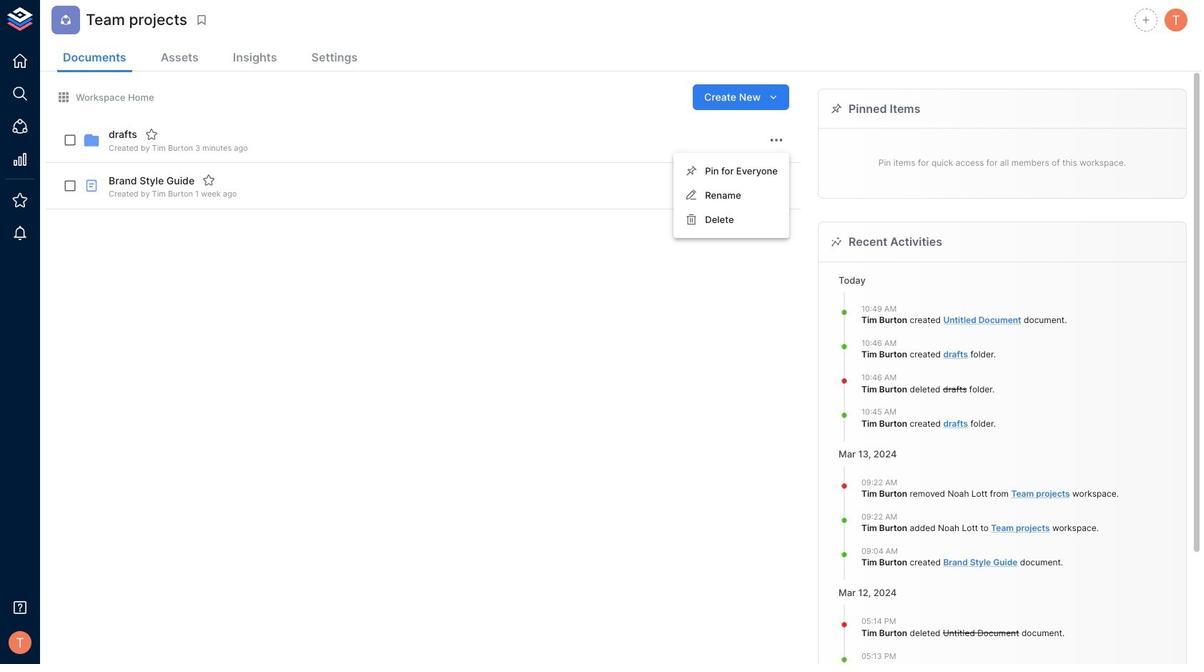 Task type: vqa. For each thing, say whether or not it's contained in the screenshot.
Remove Favorite image on the top of the page
no



Task type: locate. For each thing, give the bounding box(es) containing it.
bookmark image
[[195, 14, 208, 26]]



Task type: describe. For each thing, give the bounding box(es) containing it.
favorite image
[[145, 128, 158, 141]]

favorite image
[[202, 174, 215, 187]]



